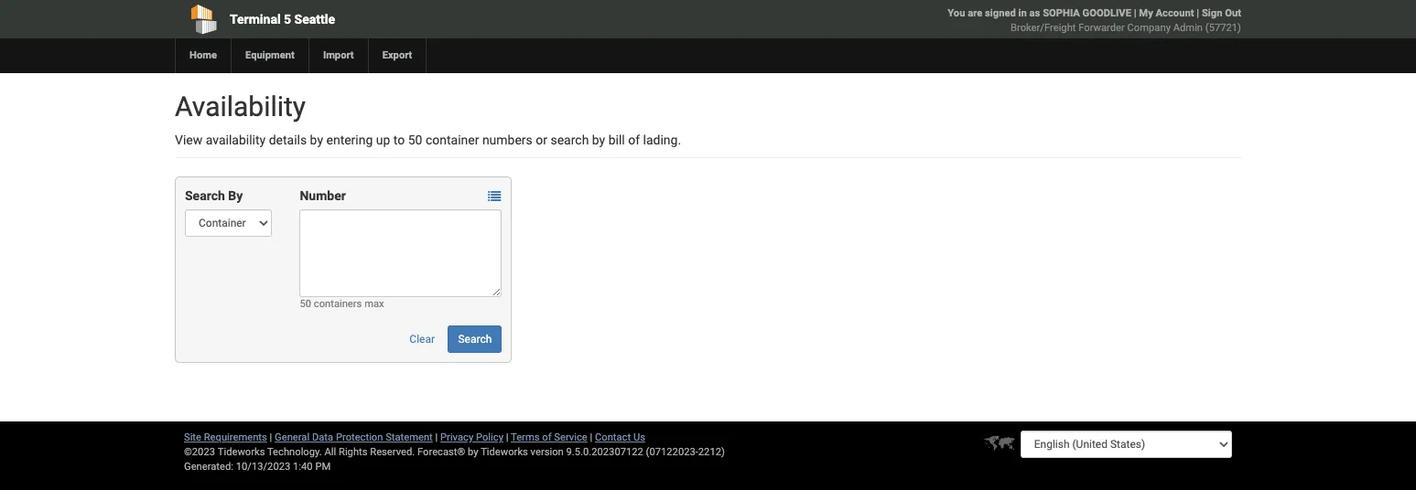 Task type: describe. For each thing, give the bounding box(es) containing it.
sign
[[1202, 7, 1223, 19]]

2 horizontal spatial by
[[592, 133, 605, 147]]

number
[[300, 189, 346, 203]]

requirements
[[204, 432, 267, 444]]

clear button
[[400, 326, 445, 353]]

general
[[275, 432, 310, 444]]

numbers
[[482, 133, 533, 147]]

of inside site requirements | general data protection statement | privacy policy | terms of service | contact us ©2023 tideworks technology. all rights reserved. forecast® by tideworks version 9.5.0.202307122 (07122023-2212) generated: 10/13/2023 1:40 pm
[[542, 432, 552, 444]]

Number text field
[[300, 210, 502, 298]]

home
[[190, 49, 217, 61]]

50 containers max
[[300, 298, 384, 310]]

by
[[228, 189, 243, 203]]

data
[[312, 432, 333, 444]]

| left general
[[270, 432, 272, 444]]

site requirements link
[[184, 432, 267, 444]]

clear
[[410, 333, 435, 346]]

search for search
[[458, 333, 492, 346]]

to
[[394, 133, 405, 147]]

search by
[[185, 189, 243, 203]]

1 horizontal spatial of
[[628, 133, 640, 147]]

my
[[1139, 7, 1153, 19]]

10/13/2023
[[236, 461, 291, 473]]

out
[[1225, 7, 1242, 19]]

forwarder
[[1079, 22, 1125, 34]]

contact
[[595, 432, 631, 444]]

| left my
[[1134, 7, 1137, 19]]

max
[[365, 298, 384, 310]]

©2023 tideworks
[[184, 447, 265, 459]]

export link
[[368, 38, 426, 73]]

home link
[[175, 38, 231, 73]]

sophia
[[1043, 7, 1080, 19]]

statement
[[386, 432, 433, 444]]

seattle
[[294, 12, 335, 27]]

goodlive
[[1083, 7, 1132, 19]]

privacy
[[440, 432, 474, 444]]

equipment link
[[231, 38, 308, 73]]

entering
[[326, 133, 373, 147]]

contact us link
[[595, 432, 645, 444]]

0 horizontal spatial 50
[[300, 298, 311, 310]]

terms
[[511, 432, 540, 444]]

site
[[184, 432, 201, 444]]

show list image
[[488, 191, 501, 204]]

search button
[[448, 326, 502, 353]]

details
[[269, 133, 307, 147]]

(07122023-
[[646, 447, 698, 459]]



Task type: vqa. For each thing, say whether or not it's contained in the screenshot.
visit.
no



Task type: locate. For each thing, give the bounding box(es) containing it.
of right bill
[[628, 133, 640, 147]]

| up tideworks
[[506, 432, 509, 444]]

broker/freight
[[1011, 22, 1076, 34]]

search for search by
[[185, 189, 225, 203]]

50
[[408, 133, 423, 147], [300, 298, 311, 310]]

1 vertical spatial 50
[[300, 298, 311, 310]]

reserved.
[[370, 447, 415, 459]]

account
[[1156, 7, 1194, 19]]

5
[[284, 12, 291, 27]]

rights
[[339, 447, 368, 459]]

availability
[[175, 91, 306, 123]]

of
[[628, 133, 640, 147], [542, 432, 552, 444]]

forecast®
[[418, 447, 465, 459]]

privacy policy link
[[440, 432, 504, 444]]

| up 9.5.0.202307122
[[590, 432, 593, 444]]

by inside site requirements | general data protection statement | privacy policy | terms of service | contact us ©2023 tideworks technology. all rights reserved. forecast® by tideworks version 9.5.0.202307122 (07122023-2212) generated: 10/13/2023 1:40 pm
[[468, 447, 478, 459]]

lading.
[[643, 133, 681, 147]]

general data protection statement link
[[275, 432, 433, 444]]

view
[[175, 133, 203, 147]]

containers
[[314, 298, 362, 310]]

or
[[536, 133, 548, 147]]

1 horizontal spatial by
[[468, 447, 478, 459]]

terms of service link
[[511, 432, 588, 444]]

import
[[323, 49, 354, 61]]

all
[[325, 447, 336, 459]]

in
[[1019, 7, 1027, 19]]

container
[[426, 133, 479, 147]]

search
[[551, 133, 589, 147]]

my account link
[[1139, 7, 1194, 19]]

0 vertical spatial search
[[185, 189, 225, 203]]

2212)
[[698, 447, 725, 459]]

service
[[554, 432, 588, 444]]

tideworks
[[481, 447, 528, 459]]

1 horizontal spatial 50
[[408, 133, 423, 147]]

equipment
[[245, 49, 295, 61]]

site requirements | general data protection statement | privacy policy | terms of service | contact us ©2023 tideworks technology. all rights reserved. forecast® by tideworks version 9.5.0.202307122 (07122023-2212) generated: 10/13/2023 1:40 pm
[[184, 432, 725, 473]]

us
[[634, 432, 645, 444]]

9.5.0.202307122
[[566, 447, 644, 459]]

search left by
[[185, 189, 225, 203]]

bill
[[609, 133, 625, 147]]

you are signed in as sophia goodlive | my account | sign out broker/freight forwarder company admin (57721)
[[948, 7, 1242, 34]]

0 horizontal spatial search
[[185, 189, 225, 203]]

you
[[948, 7, 965, 19]]

| up forecast®
[[435, 432, 438, 444]]

1:40
[[293, 461, 313, 473]]

terminal 5 seattle link
[[175, 0, 603, 38]]

generated:
[[184, 461, 233, 473]]

| left the sign
[[1197, 7, 1200, 19]]

1 vertical spatial of
[[542, 432, 552, 444]]

protection
[[336, 432, 383, 444]]

up
[[376, 133, 390, 147]]

50 right to
[[408, 133, 423, 147]]

company
[[1128, 22, 1171, 34]]

search right clear at the bottom left
[[458, 333, 492, 346]]

by left bill
[[592, 133, 605, 147]]

view availability details by entering up to 50 container numbers or search by bill of lading.
[[175, 133, 681, 147]]

are
[[968, 7, 983, 19]]

0 horizontal spatial by
[[310, 133, 323, 147]]

|
[[1134, 7, 1137, 19], [1197, 7, 1200, 19], [270, 432, 272, 444], [435, 432, 438, 444], [506, 432, 509, 444], [590, 432, 593, 444]]

admin
[[1174, 22, 1203, 34]]

0 vertical spatial 50
[[408, 133, 423, 147]]

pm
[[315, 461, 331, 473]]

terminal
[[230, 12, 281, 27]]

search
[[185, 189, 225, 203], [458, 333, 492, 346]]

by
[[310, 133, 323, 147], [592, 133, 605, 147], [468, 447, 478, 459]]

50 left containers at left bottom
[[300, 298, 311, 310]]

by down privacy policy link at the bottom left
[[468, 447, 478, 459]]

signed
[[985, 7, 1016, 19]]

as
[[1030, 7, 1040, 19]]

availability
[[206, 133, 266, 147]]

import link
[[308, 38, 368, 73]]

of up the version
[[542, 432, 552, 444]]

0 vertical spatial of
[[628, 133, 640, 147]]

technology.
[[267, 447, 322, 459]]

(57721)
[[1206, 22, 1242, 34]]

terminal 5 seattle
[[230, 12, 335, 27]]

1 horizontal spatial search
[[458, 333, 492, 346]]

1 vertical spatial search
[[458, 333, 492, 346]]

policy
[[476, 432, 504, 444]]

version
[[531, 447, 564, 459]]

0 horizontal spatial of
[[542, 432, 552, 444]]

by right details
[[310, 133, 323, 147]]

sign out link
[[1202, 7, 1242, 19]]

export
[[382, 49, 412, 61]]

search inside button
[[458, 333, 492, 346]]



